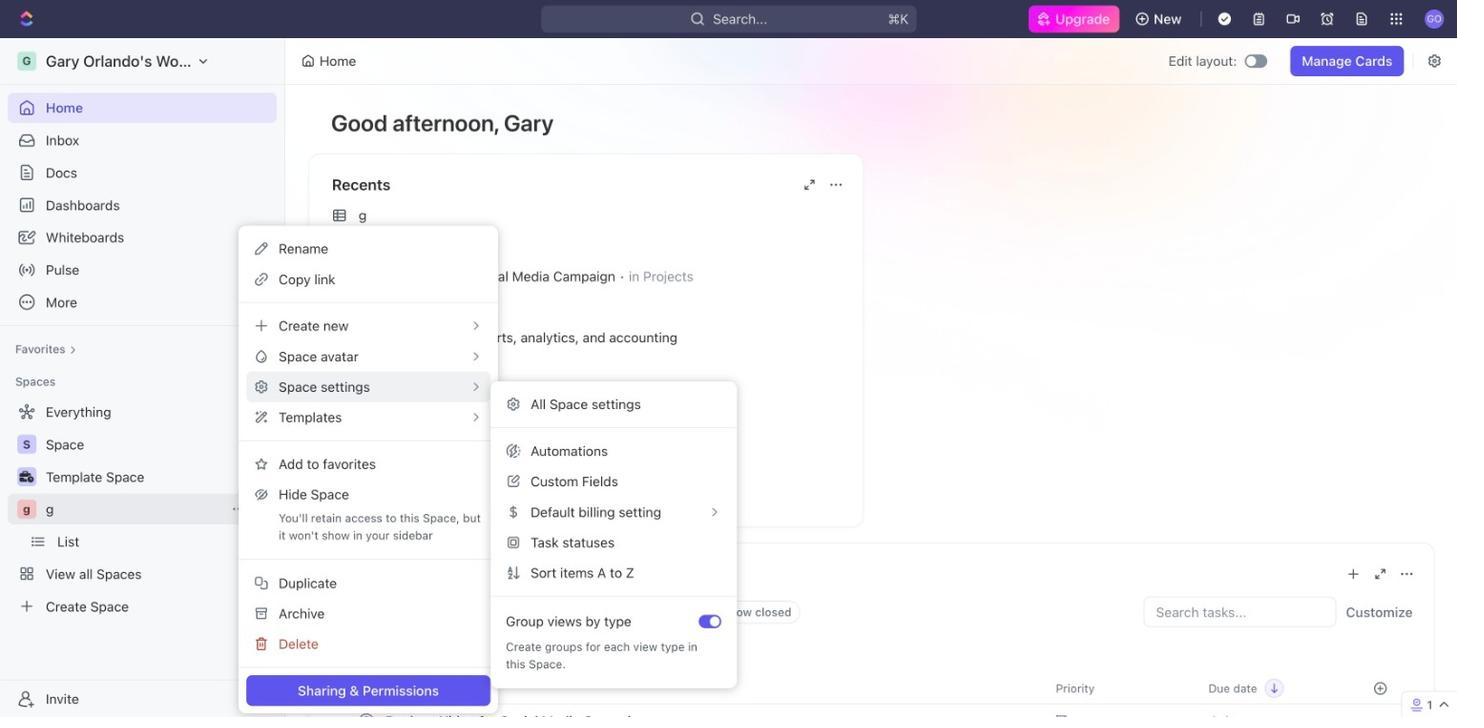 Task type: describe. For each thing, give the bounding box(es) containing it.
Search tasks... text field
[[1145, 598, 1336, 627]]

tree inside "sidebar" navigation
[[8, 397, 277, 622]]

g, , element
[[17, 500, 36, 519]]

sidebar navigation
[[0, 38, 285, 718]]



Task type: locate. For each thing, give the bounding box(es) containing it.
tree
[[8, 397, 277, 622]]



Task type: vqa. For each thing, say whether or not it's contained in the screenshot.
G, , ELEMENT
yes



